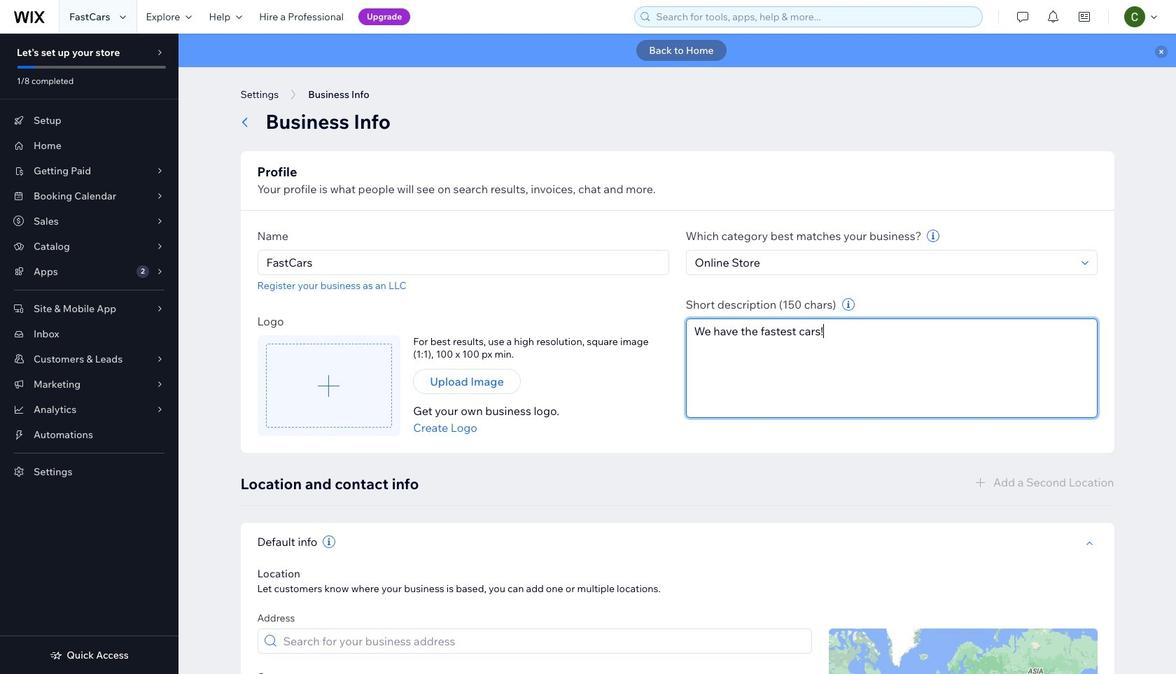Task type: describe. For each thing, give the bounding box(es) containing it.
Describe your business here. What makes it great? Use short catchy text to tell people what you do or offer. text field
[[686, 319, 1097, 418]]

Search for your business address field
[[279, 629, 807, 653]]

Enter your business or website type field
[[691, 251, 1077, 274]]

map region
[[829, 629, 1097, 674]]

sidebar element
[[0, 34, 179, 674]]

Search for tools, apps, help & more... field
[[652, 7, 978, 27]]



Task type: locate. For each thing, give the bounding box(es) containing it.
alert
[[179, 34, 1176, 67]]

Type your business name (e.g., Amy's Shoes) field
[[262, 251, 664, 274]]



Task type: vqa. For each thing, say whether or not it's contained in the screenshot.
Type your business name (e.g., Amy's Shoes) Field
yes



